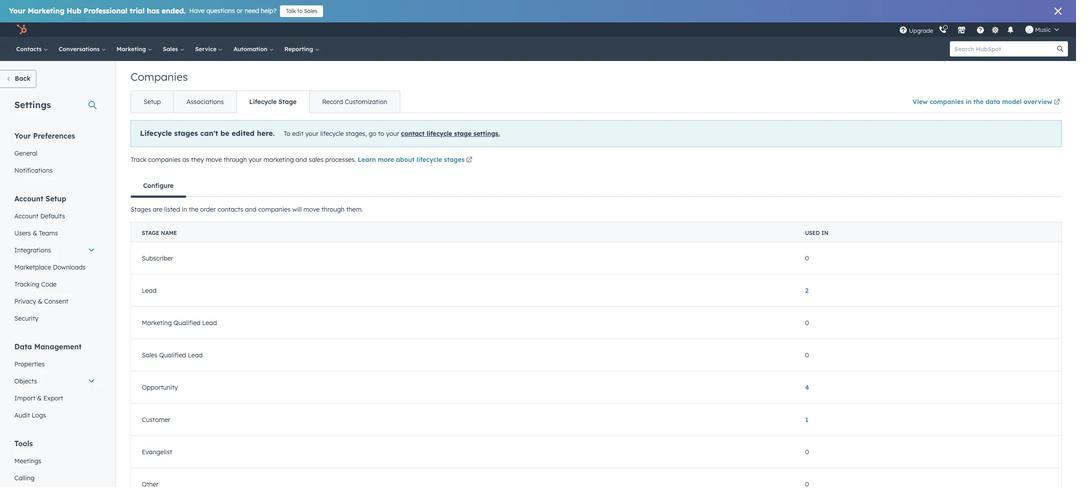 Task type: locate. For each thing, give the bounding box(es) containing it.
name
[[161, 230, 177, 237]]

tab panel containing stages are listed in the order contacts and companies will move through them.
[[131, 197, 1062, 488]]

associations
[[186, 98, 224, 106]]

stage up to
[[279, 98, 297, 106]]

account up users on the top left
[[14, 212, 39, 220]]

1 horizontal spatial link opens in a new window image
[[1054, 99, 1061, 106]]

& for export
[[37, 395, 42, 403]]

through
[[224, 156, 247, 164], [322, 206, 345, 214]]

account
[[14, 194, 43, 203], [14, 212, 39, 220]]

data management
[[14, 343, 82, 351]]

reporting
[[284, 45, 315, 53]]

through left them.
[[322, 206, 345, 214]]

0 for marketing qualified lead
[[805, 319, 809, 327]]

link opens in a new window image down stage
[[466, 155, 473, 166]]

1 vertical spatial sales
[[163, 45, 180, 53]]

view companies in the data model overview link
[[913, 92, 1062, 113]]

2 horizontal spatial your
[[386, 130, 399, 138]]

menu
[[899, 22, 1066, 37]]

1 vertical spatial stage
[[142, 230, 159, 237]]

move right they
[[206, 156, 222, 164]]

stage left the name
[[142, 230, 159, 237]]

0 for sales qualified lead
[[805, 351, 809, 359]]

settings
[[14, 99, 51, 110]]

go
[[369, 130, 377, 138]]

menu containing music
[[899, 22, 1066, 37]]

2 vertical spatial companies
[[258, 206, 291, 214]]

help button
[[973, 22, 988, 37]]

1 horizontal spatial lifecycle
[[249, 98, 277, 106]]

1 horizontal spatial the
[[974, 98, 984, 106]]

be
[[220, 129, 229, 138]]

privacy
[[14, 298, 36, 306]]

0 down 1
[[805, 448, 809, 456]]

& inside data management element
[[37, 395, 42, 403]]

your for your marketing hub professional trial has ended. have questions or need help?
[[9, 6, 26, 15]]

1 vertical spatial account
[[14, 212, 39, 220]]

4 button
[[805, 384, 809, 392]]

companies right view on the top
[[930, 98, 964, 106]]

2 vertical spatial in
[[822, 230, 829, 237]]

link opens in a new window image right overview
[[1054, 97, 1061, 108]]

in right listed
[[182, 206, 187, 214]]

0 horizontal spatial move
[[206, 156, 222, 164]]

link opens in a new window image
[[1054, 97, 1061, 108], [466, 157, 473, 164]]

lifecycle left stages,
[[320, 130, 344, 138]]

sales up the companies
[[163, 45, 180, 53]]

in right used
[[822, 230, 829, 237]]

contacts
[[16, 45, 43, 53]]

2 vertical spatial sales
[[142, 351, 157, 359]]

defaults
[[40, 212, 65, 220]]

1 vertical spatial lifecycle
[[140, 129, 172, 138]]

0 horizontal spatial companies
[[148, 156, 181, 164]]

talk to sales
[[286, 8, 318, 14]]

marketplace
[[14, 264, 51, 272]]

2 vertical spatial lead
[[188, 351, 203, 359]]

1 vertical spatial lead
[[202, 319, 217, 327]]

0 horizontal spatial through
[[224, 156, 247, 164]]

qualified up sales qualified lead
[[174, 319, 201, 327]]

2 horizontal spatial sales
[[304, 8, 318, 14]]

0 horizontal spatial stage
[[142, 230, 159, 237]]

0 vertical spatial your
[[9, 6, 26, 15]]

0 horizontal spatial your
[[249, 156, 262, 164]]

associations link
[[173, 91, 236, 113]]

view
[[913, 98, 928, 106]]

your marketing hub professional trial has ended. have questions or need help?
[[9, 6, 277, 15]]

1 vertical spatial move
[[304, 206, 320, 214]]

1 horizontal spatial move
[[304, 206, 320, 214]]

the
[[974, 98, 984, 106], [189, 206, 198, 214]]

audit logs link
[[9, 407, 101, 424]]

companies left as
[[148, 156, 181, 164]]

0 vertical spatial link opens in a new window image
[[1054, 99, 1061, 106]]

your preferences
[[14, 132, 75, 141]]

security
[[14, 315, 38, 323]]

0 for subscriber
[[805, 254, 809, 262]]

stages are listed in the order contacts and companies will move through them.
[[131, 206, 363, 214]]

1 horizontal spatial in
[[822, 230, 829, 237]]

view companies in the data model overview
[[913, 98, 1053, 106]]

0 horizontal spatial and
[[245, 206, 257, 214]]

your up hubspot image
[[9, 6, 26, 15]]

1 horizontal spatial companies
[[258, 206, 291, 214]]

audit
[[14, 412, 30, 420]]

stages left can't
[[174, 129, 198, 138]]

your right go
[[386, 130, 399, 138]]

back
[[15, 75, 30, 83]]

3 0 from the top
[[805, 351, 809, 359]]

0 vertical spatial companies
[[930, 98, 964, 106]]

0 up the 4 button
[[805, 351, 809, 359]]

privacy & consent link
[[9, 293, 101, 310]]

your left 'marketing'
[[249, 156, 262, 164]]

1 horizontal spatial link opens in a new window image
[[1054, 97, 1061, 108]]

the left order
[[189, 206, 198, 214]]

0 horizontal spatial to
[[297, 8, 303, 14]]

0 horizontal spatial stages
[[174, 129, 198, 138]]

settings.
[[474, 130, 500, 138]]

2 vertical spatial &
[[37, 395, 42, 403]]

contacts link
[[11, 37, 53, 61]]

meetings link
[[9, 453, 101, 470]]

notifications image
[[1007, 26, 1015, 35]]

upgrade image
[[900, 26, 908, 34]]

upgrade
[[909, 27, 934, 34]]

lifecycle inside lifecycle stage link
[[249, 98, 277, 106]]

stage
[[279, 98, 297, 106], [142, 230, 159, 237]]

your right edit
[[305, 130, 319, 138]]

1 horizontal spatial stage
[[279, 98, 297, 106]]

1 0 from the top
[[805, 254, 809, 262]]

marketplace downloads
[[14, 264, 86, 272]]

1 vertical spatial setup
[[46, 194, 66, 203]]

lifecycle up here.
[[249, 98, 277, 106]]

general link
[[9, 145, 101, 162]]

lifecycle right about
[[417, 156, 442, 164]]

0 horizontal spatial in
[[182, 206, 187, 214]]

1 vertical spatial in
[[182, 206, 187, 214]]

1 vertical spatial link opens in a new window image
[[466, 155, 473, 166]]

& left the export
[[37, 395, 42, 403]]

& inside 'link'
[[38, 298, 42, 306]]

stages down contact lifecycle stage settings. link
[[444, 156, 465, 164]]

2 horizontal spatial companies
[[930, 98, 964, 106]]

sales right the talk
[[304, 8, 318, 14]]

link opens in a new window image down stage
[[466, 157, 473, 164]]

0 vertical spatial account
[[14, 194, 43, 203]]

companies for track
[[148, 156, 181, 164]]

1 horizontal spatial through
[[322, 206, 345, 214]]

and right contacts
[[245, 206, 257, 214]]

account inside "link"
[[14, 212, 39, 220]]

preferences
[[33, 132, 75, 141]]

lifecycle for lifecycle stages can't be edited here.
[[140, 129, 172, 138]]

lifecycle
[[320, 130, 344, 138], [427, 130, 452, 138], [417, 156, 442, 164]]

in left data
[[966, 98, 972, 106]]

1 vertical spatial stages
[[444, 156, 465, 164]]

&
[[33, 229, 37, 237], [38, 298, 42, 306], [37, 395, 42, 403]]

link opens in a new window image
[[1054, 99, 1061, 106], [466, 155, 473, 166]]

edited
[[232, 129, 255, 138]]

hub
[[67, 6, 81, 15]]

1 vertical spatial &
[[38, 298, 42, 306]]

the left data
[[974, 98, 984, 106]]

in
[[966, 98, 972, 106], [182, 206, 187, 214], [822, 230, 829, 237]]

link opens in a new window image right overview
[[1054, 99, 1061, 106]]

0 vertical spatial lifecycle
[[249, 98, 277, 106]]

& right privacy
[[38, 298, 42, 306]]

hubspot link
[[11, 24, 34, 35]]

integrations button
[[9, 242, 101, 259]]

2 vertical spatial marketing
[[142, 319, 172, 327]]

meetings
[[14, 457, 41, 466]]

qualified for marketing
[[174, 319, 201, 327]]

0 vertical spatial qualified
[[174, 319, 201, 327]]

1 horizontal spatial sales
[[163, 45, 180, 53]]

order
[[200, 206, 216, 214]]

through down edited
[[224, 156, 247, 164]]

1 vertical spatial companies
[[148, 156, 181, 164]]

& right users on the top left
[[33, 229, 37, 237]]

more
[[378, 156, 394, 164]]

marketing link
[[111, 37, 158, 61]]

0 down used
[[805, 254, 809, 262]]

2 0 from the top
[[805, 319, 809, 327]]

your up general
[[14, 132, 31, 141]]

0 horizontal spatial sales
[[142, 351, 157, 359]]

stage
[[454, 130, 472, 138]]

1 horizontal spatial and
[[296, 156, 307, 164]]

link opens in a new window image inside view companies in the data model overview link
[[1054, 97, 1061, 108]]

account up account defaults
[[14, 194, 43, 203]]

1 vertical spatial through
[[322, 206, 345, 214]]

1 vertical spatial qualified
[[159, 351, 186, 359]]

calling link
[[9, 470, 101, 487]]

privacy & consent
[[14, 298, 68, 306]]

0 vertical spatial sales
[[304, 8, 318, 14]]

1 vertical spatial the
[[189, 206, 198, 214]]

0 vertical spatial setup
[[144, 98, 161, 106]]

navigation containing setup
[[131, 91, 400, 113]]

setup up account defaults "link" on the left top of the page
[[46, 194, 66, 203]]

move right the will
[[304, 206, 320, 214]]

users & teams link
[[9, 225, 101, 242]]

& for consent
[[38, 298, 42, 306]]

stage name
[[142, 230, 177, 237]]

1 vertical spatial your
[[14, 132, 31, 141]]

0 vertical spatial &
[[33, 229, 37, 237]]

1 vertical spatial link opens in a new window image
[[466, 157, 473, 164]]

to right the talk
[[297, 8, 303, 14]]

1 vertical spatial marketing
[[117, 45, 148, 53]]

lifecycle down the setup link
[[140, 129, 172, 138]]

listed
[[164, 206, 180, 214]]

calling icon image
[[939, 26, 947, 34]]

your
[[305, 130, 319, 138], [386, 130, 399, 138], [249, 156, 262, 164]]

1 horizontal spatial to
[[378, 130, 384, 138]]

0 vertical spatial link opens in a new window image
[[1054, 97, 1061, 108]]

sales for sales qualified lead
[[142, 351, 157, 359]]

link opens in a new window image inside view companies in the data model overview link
[[1054, 99, 1061, 106]]

setup down the companies
[[144, 98, 161, 106]]

setup inside 'navigation'
[[144, 98, 161, 106]]

0 horizontal spatial link opens in a new window image
[[466, 157, 473, 164]]

to inside 'button'
[[297, 8, 303, 14]]

to
[[284, 130, 290, 138]]

0 down 2 button on the right bottom of the page
[[805, 319, 809, 327]]

code
[[41, 281, 57, 289]]

1 horizontal spatial setup
[[144, 98, 161, 106]]

tab panel
[[131, 197, 1062, 488]]

4 0 from the top
[[805, 448, 809, 456]]

marketing left hub
[[28, 6, 64, 15]]

2 button
[[805, 287, 809, 295]]

marketing up sales qualified lead
[[142, 319, 172, 327]]

0 for evangelist
[[805, 448, 809, 456]]

0 horizontal spatial lifecycle
[[140, 129, 172, 138]]

help?
[[261, 7, 277, 15]]

marketing down trial
[[117, 45, 148, 53]]

navigation
[[131, 91, 400, 113]]

to right go
[[378, 130, 384, 138]]

1 account from the top
[[14, 194, 43, 203]]

marketplace downloads link
[[9, 259, 101, 276]]

2 horizontal spatial in
[[966, 98, 972, 106]]

consent
[[44, 298, 68, 306]]

0 horizontal spatial the
[[189, 206, 198, 214]]

need
[[245, 7, 259, 15]]

companies left the will
[[258, 206, 291, 214]]

sales inside 'button'
[[304, 8, 318, 14]]

settings image
[[992, 26, 1000, 34]]

and left sales
[[296, 156, 307, 164]]

your preferences element
[[9, 131, 101, 179]]

0 vertical spatial to
[[297, 8, 303, 14]]

record
[[322, 98, 343, 106]]

qualified down marketing qualified lead
[[159, 351, 186, 359]]

companies
[[131, 70, 188, 83]]

sales up opportunity
[[142, 351, 157, 359]]

trial
[[130, 6, 145, 15]]

model
[[1002, 98, 1022, 106]]

logs
[[32, 412, 46, 420]]

configure
[[143, 182, 174, 190]]

processes.
[[325, 156, 356, 164]]

0 vertical spatial in
[[966, 98, 972, 106]]

2 account from the top
[[14, 212, 39, 220]]

objects
[[14, 378, 37, 386]]



Task type: describe. For each thing, give the bounding box(es) containing it.
1
[[805, 416, 809, 424]]

close image
[[1055, 8, 1062, 15]]

reporting link
[[279, 37, 325, 61]]

0 horizontal spatial setup
[[46, 194, 66, 203]]

import & export link
[[9, 390, 101, 407]]

hubspot image
[[16, 24, 27, 35]]

they
[[191, 156, 204, 164]]

lifecycle left stage
[[427, 130, 452, 138]]

lead for marketing qualified lead
[[202, 319, 217, 327]]

conversations
[[59, 45, 101, 53]]

& for teams
[[33, 229, 37, 237]]

0 vertical spatial and
[[296, 156, 307, 164]]

integrations
[[14, 246, 51, 255]]

to edit your lifecycle stages, go to your contact lifecycle stage settings.
[[284, 130, 500, 138]]

account setup element
[[9, 194, 101, 327]]

lifecycle for lifecycle stage
[[249, 98, 277, 106]]

0 horizontal spatial link opens in a new window image
[[466, 155, 473, 166]]

as
[[182, 156, 189, 164]]

calling icon button
[[935, 24, 951, 35]]

lifecycle for stages
[[417, 156, 442, 164]]

ended.
[[162, 6, 186, 15]]

customization
[[345, 98, 387, 106]]

data
[[986, 98, 1001, 106]]

lifecycle stage
[[249, 98, 297, 106]]

1 vertical spatial and
[[245, 206, 257, 214]]

lead for sales qualified lead
[[188, 351, 203, 359]]

marketplaces image
[[958, 26, 966, 35]]

have
[[189, 7, 205, 15]]

stages
[[131, 206, 151, 214]]

companies for view
[[930, 98, 964, 106]]

1 horizontal spatial your
[[305, 130, 319, 138]]

1 vertical spatial to
[[378, 130, 384, 138]]

used in
[[805, 230, 829, 237]]

users & teams
[[14, 229, 58, 237]]

sales
[[309, 156, 324, 164]]

1 horizontal spatial stages
[[444, 156, 465, 164]]

setup link
[[131, 91, 173, 113]]

objects button
[[9, 373, 101, 390]]

0 vertical spatial stages
[[174, 129, 198, 138]]

record customization link
[[309, 91, 400, 113]]

0 vertical spatial move
[[206, 156, 222, 164]]

account defaults
[[14, 212, 65, 220]]

tools
[[14, 439, 33, 448]]

Search HubSpot search field
[[950, 41, 1060, 57]]

talk
[[286, 8, 296, 14]]

back link
[[0, 70, 36, 88]]

marketing qualified lead
[[142, 319, 217, 327]]

account setup
[[14, 194, 66, 203]]

your for your preferences
[[14, 132, 31, 141]]

properties
[[14, 360, 45, 369]]

data management element
[[9, 342, 101, 424]]

music
[[1036, 26, 1051, 33]]

configure link
[[131, 175, 186, 198]]

service
[[195, 45, 218, 53]]

marketing for marketing qualified lead
[[142, 319, 172, 327]]

them.
[[346, 206, 363, 214]]

contact lifecycle stage settings. link
[[401, 130, 500, 138]]

automation
[[234, 45, 269, 53]]

through inside tab panel
[[322, 206, 345, 214]]

link opens in a new window image inside learn more about lifecycle stages link
[[466, 157, 473, 164]]

properties link
[[9, 356, 101, 373]]

track companies as they move through your marketing and sales processes.
[[131, 156, 358, 164]]

import & export
[[14, 395, 63, 403]]

companies inside tab panel
[[258, 206, 291, 214]]

sales for sales link
[[163, 45, 180, 53]]

security link
[[9, 310, 101, 327]]

tracking
[[14, 281, 39, 289]]

about
[[396, 156, 415, 164]]

marketing
[[264, 156, 294, 164]]

0 vertical spatial lead
[[142, 287, 157, 295]]

general
[[14, 149, 37, 158]]

questions
[[206, 7, 235, 15]]

data
[[14, 343, 32, 351]]

subscriber
[[142, 254, 173, 262]]

has
[[147, 6, 160, 15]]

service link
[[190, 37, 228, 61]]

conversations link
[[53, 37, 111, 61]]

or
[[237, 7, 243, 15]]

music button
[[1020, 22, 1065, 37]]

notifications
[[14, 167, 53, 175]]

import
[[14, 395, 35, 403]]

users
[[14, 229, 31, 237]]

track
[[131, 156, 146, 164]]

sales link
[[158, 37, 190, 61]]

lifecycle for stages,
[[320, 130, 344, 138]]

account defaults link
[[9, 208, 101, 225]]

account for account defaults
[[14, 212, 39, 220]]

0 vertical spatial marketing
[[28, 6, 64, 15]]

record customization
[[322, 98, 387, 106]]

the inside tab panel
[[189, 206, 198, 214]]

help image
[[977, 26, 985, 35]]

marketing for marketing link
[[117, 45, 148, 53]]

stages,
[[346, 130, 367, 138]]

0 vertical spatial stage
[[279, 98, 297, 106]]

tools element
[[9, 439, 101, 488]]

0 vertical spatial through
[[224, 156, 247, 164]]

qualified for sales
[[159, 351, 186, 359]]

marketplaces button
[[952, 22, 971, 37]]

evangelist
[[142, 448, 172, 456]]

learn more about lifecycle stages link
[[358, 155, 474, 166]]

search image
[[1058, 46, 1064, 52]]

contacts
[[218, 206, 243, 214]]

0 vertical spatial the
[[974, 98, 984, 106]]

audit logs
[[14, 412, 46, 420]]

here.
[[257, 129, 275, 138]]

account for account setup
[[14, 194, 43, 203]]

lifecycle stages can't be edited here.
[[140, 129, 275, 138]]

professional
[[84, 6, 128, 15]]

sales qualified lead
[[142, 351, 203, 359]]

greg robinson image
[[1026, 26, 1034, 34]]



Task type: vqa. For each thing, say whether or not it's contained in the screenshot.
Create within popup button
no



